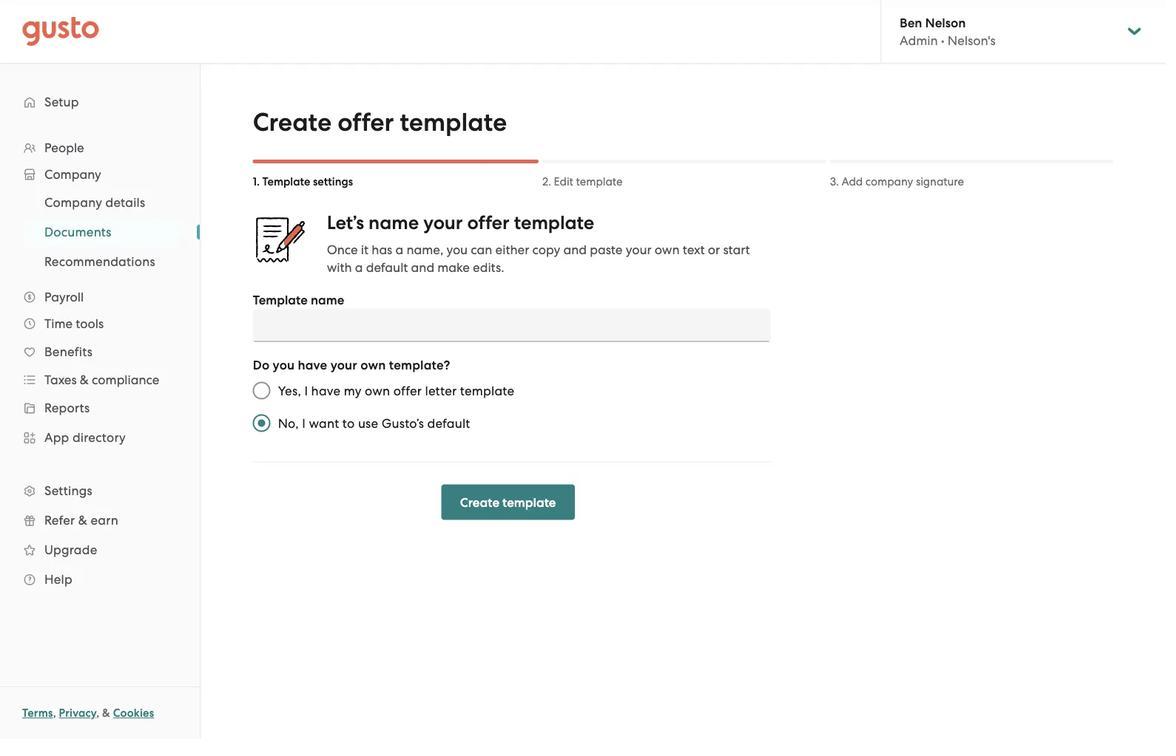 Task type: locate. For each thing, give the bounding box(es) containing it.
1 vertical spatial you
[[273, 358, 295, 373]]

terms , privacy , & cookies
[[22, 707, 154, 721]]

1 vertical spatial a
[[355, 260, 363, 275]]

name down with
[[311, 293, 344, 308]]

& inside dropdown button
[[80, 373, 89, 388]]

0 vertical spatial own
[[655, 243, 680, 257]]

signature
[[916, 175, 964, 188]]

a right has
[[395, 243, 403, 257]]

0 vertical spatial and
[[563, 243, 587, 257]]

0 vertical spatial company
[[44, 167, 101, 182]]

2 vertical spatial your
[[330, 358, 357, 373]]

1 horizontal spatial ,
[[96, 707, 99, 721]]

i
[[304, 384, 308, 398], [302, 416, 306, 431]]

your inside once it has a name, you can either copy and paste your own text or start with a default and make edits.
[[626, 243, 652, 257]]

2 vertical spatial own
[[365, 384, 390, 398]]

default
[[366, 260, 408, 275], [427, 416, 470, 431]]

your up "my"
[[330, 358, 357, 373]]

refer & earn
[[44, 513, 118, 528]]

once
[[327, 243, 358, 257]]

template
[[262, 175, 310, 189], [253, 293, 308, 308]]

i right no,
[[302, 416, 306, 431]]

offer down 'template?'
[[393, 384, 422, 398]]

company inside dropdown button
[[44, 167, 101, 182]]

terms
[[22, 707, 53, 721]]

1 horizontal spatial name
[[369, 212, 419, 235]]

0 horizontal spatial you
[[273, 358, 295, 373]]

you right do
[[273, 358, 295, 373]]

0 horizontal spatial a
[[355, 260, 363, 275]]

& left cookies
[[102, 707, 110, 721]]

0 vertical spatial template
[[262, 175, 310, 189]]

company
[[44, 167, 101, 182], [44, 195, 102, 210]]

create inside create template button
[[460, 495, 499, 511]]

and
[[563, 243, 587, 257], [411, 260, 434, 275]]

default down has
[[366, 260, 408, 275]]

1 vertical spatial own
[[360, 358, 386, 373]]

you
[[446, 243, 468, 257], [273, 358, 295, 373]]

have
[[298, 358, 327, 373], [311, 384, 341, 398]]

a
[[395, 243, 403, 257], [355, 260, 363, 275]]

do you have your own template?
[[253, 358, 450, 373]]

Yes, I have my own offer letter template radio
[[245, 375, 278, 407]]

0 vertical spatial offer
[[338, 108, 394, 138]]

reports link
[[15, 395, 185, 422]]

company details link
[[27, 189, 185, 216]]

no, i want to use gusto's default
[[278, 416, 470, 431]]

0 horizontal spatial create
[[253, 108, 332, 138]]

0 vertical spatial your
[[423, 212, 463, 235]]

1 horizontal spatial default
[[427, 416, 470, 431]]

0 vertical spatial have
[[298, 358, 327, 373]]

have left "my"
[[311, 384, 341, 398]]

0 horizontal spatial and
[[411, 260, 434, 275]]

1 vertical spatial and
[[411, 260, 434, 275]]

0 vertical spatial &
[[80, 373, 89, 388]]

app directory link
[[15, 425, 185, 451]]

add company signature
[[842, 175, 964, 188]]

gusto's
[[382, 416, 424, 431]]

company down people
[[44, 167, 101, 182]]

1 vertical spatial your
[[626, 243, 652, 257]]

1 list from the top
[[0, 135, 200, 595]]

benefits
[[44, 345, 93, 360]]

template up do
[[253, 293, 308, 308]]

have up the yes,
[[298, 358, 327, 373]]

time tools button
[[15, 311, 185, 337]]

company
[[866, 175, 913, 188]]

& for earn
[[78, 513, 87, 528]]

company up documents
[[44, 195, 102, 210]]

& for compliance
[[80, 373, 89, 388]]

1 vertical spatial create
[[460, 495, 499, 511]]

•
[[941, 33, 945, 48]]

settings link
[[15, 478, 185, 505]]

a down "it"
[[355, 260, 363, 275]]

help
[[44, 573, 72, 587]]

& right taxes
[[80, 373, 89, 388]]

has
[[372, 243, 392, 257]]

have for your
[[298, 358, 327, 373]]

create
[[253, 108, 332, 138], [460, 495, 499, 511]]

own right "my"
[[365, 384, 390, 398]]

and down name,
[[411, 260, 434, 275]]

template left settings
[[262, 175, 310, 189]]

1 vertical spatial i
[[302, 416, 306, 431]]

0 horizontal spatial ,
[[53, 707, 56, 721]]

documents link
[[27, 219, 185, 246]]

default inside once it has a name, you can either copy and paste your own text or start with a default and make edits.
[[366, 260, 408, 275]]

company for company details
[[44, 195, 102, 210]]

0 vertical spatial name
[[369, 212, 419, 235]]

default down the letter
[[427, 416, 470, 431]]

2 horizontal spatial your
[[626, 243, 652, 257]]

0 vertical spatial create
[[253, 108, 332, 138]]

ben nelson admin • nelson's
[[900, 15, 996, 48]]

1 horizontal spatial create
[[460, 495, 499, 511]]

0 vertical spatial a
[[395, 243, 403, 257]]

your right paste
[[626, 243, 652, 257]]

list
[[0, 135, 200, 595], [0, 188, 200, 277]]

0 horizontal spatial default
[[366, 260, 408, 275]]

own inside once it has a name, you can either copy and paste your own text or start with a default and make edits.
[[655, 243, 680, 257]]

name up has
[[369, 212, 419, 235]]

cookies
[[113, 707, 154, 721]]

1 horizontal spatial you
[[446, 243, 468, 257]]

create for create template
[[460, 495, 499, 511]]

1 company from the top
[[44, 167, 101, 182]]

1 vertical spatial offer
[[467, 212, 510, 235]]

your up name,
[[423, 212, 463, 235]]

& left earn on the left bottom
[[78, 513, 87, 528]]

nelson
[[925, 15, 966, 30]]

text
[[683, 243, 705, 257]]

do
[[253, 358, 270, 373]]

yes, i have my own offer letter template
[[278, 384, 514, 398]]

,
[[53, 707, 56, 721], [96, 707, 99, 721]]

cookies button
[[113, 705, 154, 723]]

1 vertical spatial have
[[311, 384, 341, 398]]

1 vertical spatial company
[[44, 195, 102, 210]]

i right the yes,
[[304, 384, 308, 398]]

create template
[[460, 495, 556, 511]]

list containing people
[[0, 135, 200, 595]]

nelson's
[[948, 33, 996, 48]]

upgrade
[[44, 543, 97, 558]]

settings
[[44, 484, 92, 499]]

template for template name
[[253, 293, 308, 308]]

2 list from the top
[[0, 188, 200, 277]]

reports
[[44, 401, 90, 416]]

1 vertical spatial &
[[78, 513, 87, 528]]

ben
[[900, 15, 922, 30]]

offer up settings
[[338, 108, 394, 138]]

0 horizontal spatial name
[[311, 293, 344, 308]]

own
[[655, 243, 680, 257], [360, 358, 386, 373], [365, 384, 390, 398]]

own up "my"
[[360, 358, 386, 373]]

name
[[369, 212, 419, 235], [311, 293, 344, 308]]

you up make
[[446, 243, 468, 257]]

1 horizontal spatial a
[[395, 243, 403, 257]]

0 vertical spatial i
[[304, 384, 308, 398]]

name,
[[406, 243, 443, 257]]

0 vertical spatial you
[[446, 243, 468, 257]]

offer up can
[[467, 212, 510, 235]]

company inside 'link'
[[44, 195, 102, 210]]

, left the privacy
[[53, 707, 56, 721]]

and right copy
[[563, 243, 587, 257]]

& inside "link"
[[78, 513, 87, 528]]

own left text
[[655, 243, 680, 257]]

offer
[[338, 108, 394, 138], [467, 212, 510, 235], [393, 384, 422, 398]]

own for template?
[[360, 358, 386, 373]]

2 vertical spatial &
[[102, 707, 110, 721]]

0 vertical spatial default
[[366, 260, 408, 275]]

company for company
[[44, 167, 101, 182]]

your
[[423, 212, 463, 235], [626, 243, 652, 257], [330, 358, 357, 373]]

refer & earn link
[[15, 508, 185, 534]]

no,
[[278, 416, 299, 431]]

1 vertical spatial name
[[311, 293, 344, 308]]

1 vertical spatial template
[[253, 293, 308, 308]]

template
[[400, 108, 507, 138], [576, 175, 623, 188], [514, 212, 594, 235], [460, 384, 514, 398], [502, 495, 556, 511]]

company button
[[15, 161, 185, 188]]

, left cookies
[[96, 707, 99, 721]]

edits.
[[473, 260, 504, 275]]

&
[[80, 373, 89, 388], [78, 513, 87, 528], [102, 707, 110, 721]]

have for my
[[311, 384, 341, 398]]

2 company from the top
[[44, 195, 102, 210]]



Task type: describe. For each thing, give the bounding box(es) containing it.
create offer template
[[253, 108, 507, 138]]

create template button
[[441, 485, 575, 521]]

refer
[[44, 513, 75, 528]]

help link
[[15, 567, 185, 593]]

template for template settings
[[262, 175, 310, 189]]

1 horizontal spatial your
[[423, 212, 463, 235]]

benefits link
[[15, 339, 185, 366]]

1 horizontal spatial and
[[563, 243, 587, 257]]

Template name text field
[[253, 310, 771, 342]]

home image
[[22, 17, 99, 46]]

privacy
[[59, 707, 96, 721]]

list containing company details
[[0, 188, 200, 277]]

taxes
[[44, 373, 77, 388]]

setup link
[[15, 89, 185, 115]]

start
[[723, 243, 750, 257]]

you inside once it has a name, you can either copy and paste your own text or start with a default and make edits.
[[446, 243, 468, 257]]

documents
[[44, 225, 112, 240]]

template name
[[253, 293, 344, 308]]

people button
[[15, 135, 185, 161]]

recommendations
[[44, 255, 155, 269]]

payroll button
[[15, 284, 185, 311]]

once it has a name, you can either copy and paste your own text or start with a default and make edits.
[[327, 243, 750, 275]]

gusto navigation element
[[0, 64, 200, 619]]

1 vertical spatial default
[[427, 416, 470, 431]]

either
[[495, 243, 529, 257]]

template inside button
[[502, 495, 556, 511]]

template?
[[389, 358, 450, 373]]

own for offer
[[365, 384, 390, 398]]

settings
[[313, 175, 353, 189]]

2 vertical spatial offer
[[393, 384, 422, 398]]

make
[[437, 260, 470, 275]]

copy
[[532, 243, 560, 257]]

No, I want to use Gusto's default radio
[[245, 407, 278, 440]]

compliance
[[92, 373, 159, 388]]

upgrade link
[[15, 537, 185, 564]]

with
[[327, 260, 352, 275]]

letter
[[425, 384, 457, 398]]

directory
[[72, 431, 126, 445]]

taxes & compliance
[[44, 373, 159, 388]]

it
[[361, 243, 369, 257]]

paste
[[590, 243, 623, 257]]

i for yes,
[[304, 384, 308, 398]]

add
[[842, 175, 863, 188]]

0 horizontal spatial your
[[330, 358, 357, 373]]

to
[[342, 416, 355, 431]]

edit template
[[554, 175, 623, 188]]

payroll
[[44, 290, 84, 305]]

terms link
[[22, 707, 53, 721]]

yes,
[[278, 384, 301, 398]]

2 , from the left
[[96, 707, 99, 721]]

create for create offer template
[[253, 108, 332, 138]]

tools
[[76, 317, 104, 331]]

i for no,
[[302, 416, 306, 431]]

want
[[309, 416, 339, 431]]

let's
[[327, 212, 364, 235]]

earn
[[91, 513, 118, 528]]

details
[[105, 195, 145, 210]]

template settings
[[262, 175, 353, 189]]

time tools
[[44, 317, 104, 331]]

name for template
[[311, 293, 344, 308]]

app directory
[[44, 431, 126, 445]]

use
[[358, 416, 378, 431]]

1 , from the left
[[53, 707, 56, 721]]

can
[[471, 243, 492, 257]]

taxes & compliance button
[[15, 367, 185, 394]]

time
[[44, 317, 73, 331]]

my
[[344, 384, 362, 398]]

setup
[[44, 95, 79, 110]]

company details
[[44, 195, 145, 210]]

let's name your offer template
[[327, 212, 594, 235]]

admin
[[900, 33, 938, 48]]

people
[[44, 141, 84, 155]]

recommendations link
[[27, 249, 185, 275]]

name for let's
[[369, 212, 419, 235]]

or
[[708, 243, 720, 257]]

privacy link
[[59, 707, 96, 721]]

app
[[44, 431, 69, 445]]

edit
[[554, 175, 573, 188]]



Task type: vqa. For each thing, say whether or not it's contained in the screenshot.
W-2 and W-3 tax forms "your"
no



